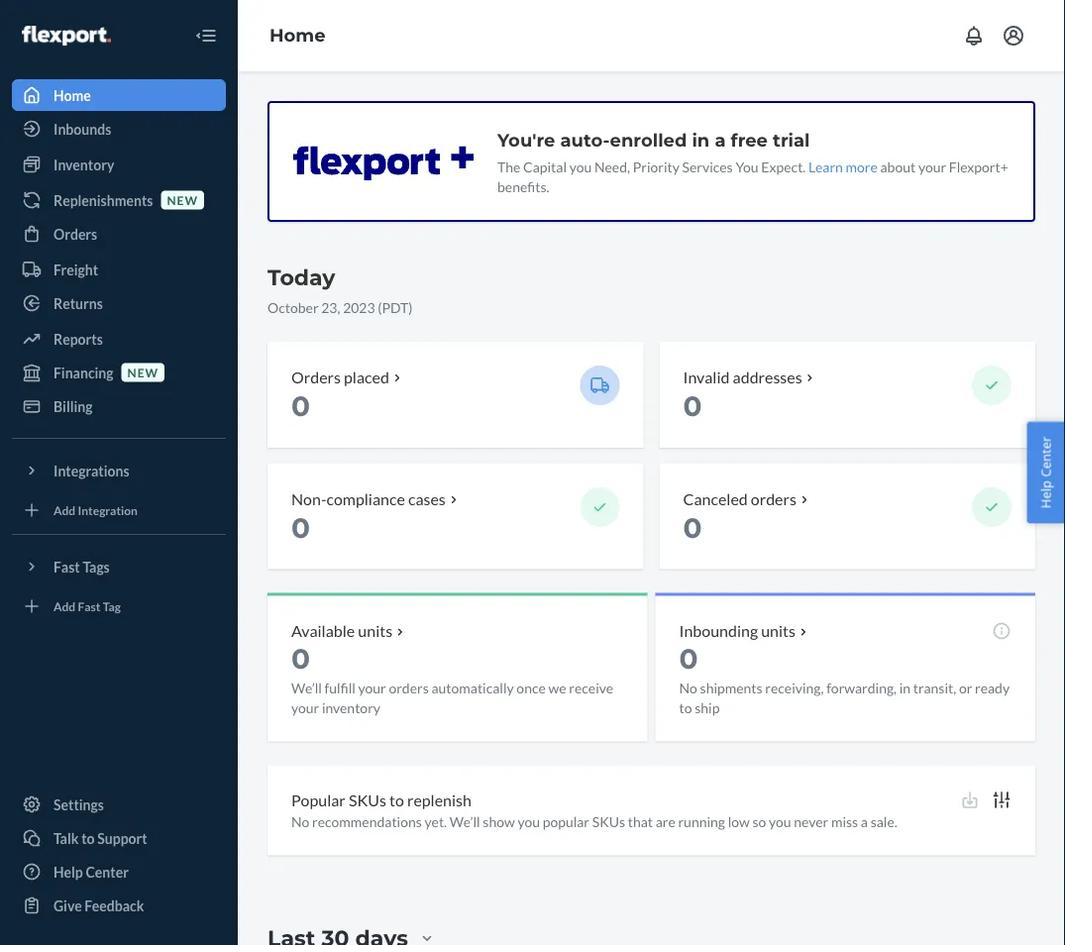 Task type: vqa. For each thing, say whether or not it's contained in the screenshot.
the Help Center "link"
yes



Task type: describe. For each thing, give the bounding box(es) containing it.
orders placed
[[291, 367, 390, 387]]

popular
[[543, 814, 590, 831]]

)
[[409, 299, 413, 316]]

new for replenishments
[[167, 193, 198, 207]]

0 no shipments receiving, forwarding, in transit, or ready to ship
[[680, 642, 1010, 717]]

addresses
[[733, 367, 803, 387]]

inbounding units
[[680, 622, 796, 641]]

placed
[[344, 367, 390, 387]]

reports link
[[12, 323, 226, 355]]

billing link
[[12, 391, 226, 422]]

free
[[731, 129, 768, 151]]

orders link
[[12, 218, 226, 250]]

the capital you need, priority services you expect. learn more
[[498, 158, 878, 175]]

2023
[[343, 299, 375, 316]]

0 horizontal spatial home link
[[12, 79, 226, 111]]

2 horizontal spatial you
[[769, 814, 792, 831]]

pdt
[[382, 299, 409, 316]]

tag
[[103, 599, 121, 614]]

learn more link
[[809, 158, 878, 175]]

returns link
[[12, 288, 226, 319]]

enrolled
[[610, 129, 687, 151]]

that
[[628, 814, 653, 831]]

about your flexport+ benefits.
[[498, 158, 1009, 195]]

1 vertical spatial to
[[390, 791, 404, 811]]

we
[[549, 680, 567, 697]]

inventory
[[322, 700, 381, 717]]

help center inside button
[[1038, 437, 1055, 509]]

add for add fast tag
[[54, 599, 76, 614]]

orders for orders placed
[[291, 367, 341, 387]]

open notifications image
[[963, 24, 987, 48]]

need,
[[595, 158, 631, 175]]

add integration link
[[12, 495, 226, 526]]

ship
[[695, 700, 720, 717]]

no recommendations yet. we'll show you popular skus that are running low so you never miss a sale.
[[291, 814, 898, 831]]

talk
[[54, 830, 79, 847]]

(
[[378, 299, 382, 316]]

1 vertical spatial your
[[358, 680, 386, 697]]

units for available units
[[358, 622, 393, 641]]

center inside help center button
[[1038, 437, 1055, 478]]

ready
[[976, 680, 1010, 697]]

units for inbounding units
[[762, 622, 796, 641]]

0 horizontal spatial home
[[54, 87, 91, 104]]

non-
[[291, 489, 327, 508]]

financing
[[54, 364, 114, 381]]

0 we'll fulfill your orders automatically once we receive your inventory
[[291, 642, 614, 717]]

open account menu image
[[1002, 24, 1026, 48]]

0 vertical spatial in
[[693, 129, 710, 151]]

to inside button
[[81, 830, 95, 847]]

inbounds
[[54, 120, 111, 137]]

talk to support
[[54, 830, 147, 847]]

freight link
[[12, 254, 226, 286]]

integration
[[78, 503, 138, 517]]

inbounding
[[680, 622, 759, 641]]

you're
[[498, 129, 556, 151]]

flexport logo image
[[22, 26, 111, 46]]

you're auto-enrolled in a free trial
[[498, 129, 811, 151]]

show
[[483, 814, 515, 831]]

fast inside dropdown button
[[54, 559, 80, 576]]

settings
[[54, 797, 104, 814]]

orders for orders
[[54, 226, 97, 242]]

23,
[[321, 299, 341, 316]]

benefits.
[[498, 178, 550, 195]]

sale.
[[871, 814, 898, 831]]

returns
[[54, 295, 103, 312]]

0 horizontal spatial no
[[291, 814, 310, 831]]

integrations
[[54, 463, 129, 479]]

tags
[[83, 559, 110, 576]]

or
[[960, 680, 973, 697]]

add fast tag link
[[12, 591, 226, 623]]

talk to support button
[[12, 823, 226, 855]]

once
[[517, 680, 546, 697]]

expect.
[[762, 158, 806, 175]]

replenish
[[407, 791, 472, 811]]

add integration
[[54, 503, 138, 517]]

feedback
[[85, 898, 144, 915]]

receive
[[569, 680, 614, 697]]

invalid
[[684, 367, 730, 387]]

so
[[753, 814, 767, 831]]

the
[[498, 158, 521, 175]]

billing
[[54, 398, 93, 415]]

support
[[97, 830, 147, 847]]

yet.
[[425, 814, 447, 831]]

october
[[268, 299, 319, 316]]



Task type: locate. For each thing, give the bounding box(es) containing it.
0 vertical spatial we'll
[[291, 680, 322, 697]]

inbounds link
[[12, 113, 226, 145]]

0 down canceled
[[684, 511, 702, 545]]

1 vertical spatial new
[[127, 365, 159, 380]]

no inside 0 no shipments receiving, forwarding, in transit, or ready to ship
[[680, 680, 698, 697]]

learn
[[809, 158, 844, 175]]

in inside 0 no shipments receiving, forwarding, in transit, or ready to ship
[[900, 680, 911, 697]]

your up inventory
[[358, 680, 386, 697]]

today october 23, 2023 ( pdt )
[[268, 264, 413, 316]]

1 horizontal spatial you
[[570, 158, 592, 175]]

help inside button
[[1038, 481, 1055, 509]]

0 for orders
[[291, 390, 310, 423]]

we'll
[[291, 680, 322, 697], [450, 814, 481, 831]]

0 vertical spatial skus
[[349, 791, 387, 811]]

0 down orders placed
[[291, 390, 310, 423]]

miss
[[832, 814, 859, 831]]

0 down invalid
[[684, 390, 702, 423]]

today
[[268, 264, 336, 291]]

0 down "inbounding" on the bottom right of the page
[[680, 642, 699, 676]]

2 add from the top
[[54, 599, 76, 614]]

a left sale.
[[861, 814, 868, 831]]

fast
[[54, 559, 80, 576], [78, 599, 101, 614]]

0 horizontal spatial in
[[693, 129, 710, 151]]

new down reports 'link'
[[127, 365, 159, 380]]

1 horizontal spatial we'll
[[450, 814, 481, 831]]

0 vertical spatial your
[[919, 158, 947, 175]]

1 horizontal spatial help center
[[1038, 437, 1055, 509]]

0 vertical spatial home
[[270, 24, 326, 46]]

you
[[570, 158, 592, 175], [518, 814, 540, 831], [769, 814, 792, 831]]

0 horizontal spatial orders
[[54, 226, 97, 242]]

available units
[[291, 622, 393, 641]]

0 horizontal spatial to
[[81, 830, 95, 847]]

0 horizontal spatial help
[[54, 864, 83, 881]]

add down fast tags
[[54, 599, 76, 614]]

new up orders 'link'
[[167, 193, 198, 207]]

1 horizontal spatial to
[[390, 791, 404, 811]]

orders up "freight"
[[54, 226, 97, 242]]

non-compliance cases
[[291, 489, 446, 508]]

automatically
[[432, 680, 514, 697]]

auto-
[[561, 129, 610, 151]]

you right so
[[769, 814, 792, 831]]

your
[[919, 158, 947, 175], [358, 680, 386, 697], [291, 700, 319, 717]]

1 horizontal spatial a
[[861, 814, 868, 831]]

1 horizontal spatial home link
[[270, 24, 326, 46]]

1 horizontal spatial units
[[762, 622, 796, 641]]

0 horizontal spatial we'll
[[291, 680, 322, 697]]

0 down "available"
[[291, 642, 310, 676]]

1 horizontal spatial center
[[1038, 437, 1055, 478]]

a left free
[[715, 129, 726, 151]]

0
[[291, 390, 310, 423], [684, 390, 702, 423], [291, 511, 310, 545], [684, 511, 702, 545], [291, 642, 310, 676], [680, 642, 699, 676]]

shipments
[[701, 680, 763, 697]]

fast tags button
[[12, 551, 226, 583]]

help center link
[[12, 857, 226, 888]]

home up inbounds
[[54, 87, 91, 104]]

2 horizontal spatial to
[[680, 700, 693, 717]]

flexport+
[[950, 158, 1009, 175]]

0 vertical spatial home link
[[270, 24, 326, 46]]

1 vertical spatial help center
[[54, 864, 129, 881]]

orders left automatically
[[389, 680, 429, 697]]

0 vertical spatial add
[[54, 503, 76, 517]]

0 horizontal spatial center
[[86, 864, 129, 881]]

your right the about
[[919, 158, 947, 175]]

1 add from the top
[[54, 503, 76, 517]]

priority
[[633, 158, 680, 175]]

home right close navigation 'image' on the top
[[270, 24, 326, 46]]

orders inside orders 'link'
[[54, 226, 97, 242]]

give feedback
[[54, 898, 144, 915]]

home link
[[270, 24, 326, 46], [12, 79, 226, 111]]

2 horizontal spatial your
[[919, 158, 947, 175]]

you right show on the bottom left
[[518, 814, 540, 831]]

are
[[656, 814, 676, 831]]

0 horizontal spatial your
[[291, 700, 319, 717]]

1 vertical spatial home link
[[12, 79, 226, 111]]

0 for canceled
[[684, 511, 702, 545]]

0 vertical spatial help
[[1038, 481, 1055, 509]]

0 inside 0 we'll fulfill your orders automatically once we receive your inventory
[[291, 642, 310, 676]]

no
[[680, 680, 698, 697], [291, 814, 310, 831]]

settings link
[[12, 789, 226, 821]]

reports
[[54, 331, 103, 348]]

in left the transit,
[[900, 680, 911, 697]]

center inside help center link
[[86, 864, 129, 881]]

1 horizontal spatial in
[[900, 680, 911, 697]]

your left inventory
[[291, 700, 319, 717]]

1 vertical spatial in
[[900, 680, 911, 697]]

skus
[[349, 791, 387, 811], [593, 814, 626, 831]]

0 vertical spatial new
[[167, 193, 198, 207]]

0 horizontal spatial a
[[715, 129, 726, 151]]

fast left the 'tag'
[[78, 599, 101, 614]]

center
[[1038, 437, 1055, 478], [86, 864, 129, 881]]

1 vertical spatial home
[[54, 87, 91, 104]]

integrations button
[[12, 455, 226, 487]]

skus up the recommendations on the left bottom of the page
[[349, 791, 387, 811]]

transit,
[[914, 680, 957, 697]]

orders left the placed
[[291, 367, 341, 387]]

add fast tag
[[54, 599, 121, 614]]

1 vertical spatial center
[[86, 864, 129, 881]]

orders right canceled
[[751, 489, 797, 508]]

0 horizontal spatial you
[[518, 814, 540, 831]]

fast tags
[[54, 559, 110, 576]]

no down 'popular' at left bottom
[[291, 814, 310, 831]]

2 vertical spatial your
[[291, 700, 319, 717]]

capital
[[524, 158, 567, 175]]

you down auto- in the right of the page
[[570, 158, 592, 175]]

we'll inside 0 we'll fulfill your orders automatically once we receive your inventory
[[291, 680, 322, 697]]

give feedback button
[[12, 890, 226, 922]]

units up receiving,
[[762, 622, 796, 641]]

1 vertical spatial orders
[[291, 367, 341, 387]]

1 vertical spatial no
[[291, 814, 310, 831]]

cases
[[408, 489, 446, 508]]

0 for non-
[[291, 511, 310, 545]]

help center button
[[1028, 422, 1066, 524]]

0 horizontal spatial new
[[127, 365, 159, 380]]

receiving,
[[766, 680, 824, 697]]

0 down non-
[[291, 511, 310, 545]]

1 vertical spatial orders
[[389, 680, 429, 697]]

inventory link
[[12, 149, 226, 180]]

to left the ship
[[680, 700, 693, 717]]

home link up inbounds link
[[12, 79, 226, 111]]

fulfill
[[325, 680, 356, 697]]

2 vertical spatial to
[[81, 830, 95, 847]]

to up the recommendations on the left bottom of the page
[[390, 791, 404, 811]]

0 for invalid
[[684, 390, 702, 423]]

recommendations
[[312, 814, 422, 831]]

1 horizontal spatial no
[[680, 680, 698, 697]]

1 vertical spatial a
[[861, 814, 868, 831]]

orders inside 0 we'll fulfill your orders automatically once we receive your inventory
[[389, 680, 429, 697]]

0 vertical spatial center
[[1038, 437, 1055, 478]]

home link right close navigation 'image' on the top
[[270, 24, 326, 46]]

add
[[54, 503, 76, 517], [54, 599, 76, 614]]

0 inside 0 no shipments receiving, forwarding, in transit, or ready to ship
[[680, 642, 699, 676]]

1 vertical spatial help
[[54, 864, 83, 881]]

1 units from the left
[[358, 622, 393, 641]]

to
[[680, 700, 693, 717], [390, 791, 404, 811], [81, 830, 95, 847]]

1 horizontal spatial skus
[[593, 814, 626, 831]]

skus left that
[[593, 814, 626, 831]]

0 vertical spatial a
[[715, 129, 726, 151]]

a
[[715, 129, 726, 151], [861, 814, 868, 831]]

fast left "tags" at the left
[[54, 559, 80, 576]]

canceled orders
[[684, 489, 797, 508]]

1 horizontal spatial new
[[167, 193, 198, 207]]

add for add integration
[[54, 503, 76, 517]]

0 vertical spatial to
[[680, 700, 693, 717]]

0 vertical spatial orders
[[751, 489, 797, 508]]

1 vertical spatial we'll
[[450, 814, 481, 831]]

2 units from the left
[[762, 622, 796, 641]]

1 horizontal spatial orders
[[751, 489, 797, 508]]

0 horizontal spatial orders
[[389, 680, 429, 697]]

add left integration
[[54, 503, 76, 517]]

0 vertical spatial no
[[680, 680, 698, 697]]

freight
[[54, 261, 98, 278]]

popular
[[291, 791, 346, 811]]

popular skus to replenish
[[291, 791, 472, 811]]

units right "available"
[[358, 622, 393, 641]]

forwarding,
[[827, 680, 897, 697]]

to right talk
[[81, 830, 95, 847]]

no up the ship
[[680, 680, 698, 697]]

about
[[881, 158, 916, 175]]

low
[[728, 814, 750, 831]]

compliance
[[327, 489, 405, 508]]

running
[[679, 814, 726, 831]]

0 horizontal spatial units
[[358, 622, 393, 641]]

0 vertical spatial help center
[[1038, 437, 1055, 509]]

units
[[358, 622, 393, 641], [762, 622, 796, 641]]

1 horizontal spatial your
[[358, 680, 386, 697]]

to inside 0 no shipments receiving, forwarding, in transit, or ready to ship
[[680, 700, 693, 717]]

we'll left fulfill
[[291, 680, 322, 697]]

new for financing
[[127, 365, 159, 380]]

replenishments
[[54, 192, 153, 209]]

new
[[167, 193, 198, 207], [127, 365, 159, 380]]

your inside about your flexport+ benefits.
[[919, 158, 947, 175]]

in up services
[[693, 129, 710, 151]]

1 horizontal spatial home
[[270, 24, 326, 46]]

1 vertical spatial add
[[54, 599, 76, 614]]

you
[[736, 158, 759, 175]]

inventory
[[54, 156, 114, 173]]

close navigation image
[[194, 24, 218, 48]]

0 horizontal spatial help center
[[54, 864, 129, 881]]

trial
[[773, 129, 811, 151]]

1 horizontal spatial orders
[[291, 367, 341, 387]]

services
[[683, 158, 733, 175]]

0 vertical spatial fast
[[54, 559, 80, 576]]

available
[[291, 622, 355, 641]]

never
[[794, 814, 829, 831]]

0 vertical spatial orders
[[54, 226, 97, 242]]

give
[[54, 898, 82, 915]]

1 vertical spatial skus
[[593, 814, 626, 831]]

canceled
[[684, 489, 748, 508]]

0 horizontal spatial skus
[[349, 791, 387, 811]]

1 vertical spatial fast
[[78, 599, 101, 614]]

1 horizontal spatial help
[[1038, 481, 1055, 509]]

we'll right the yet.
[[450, 814, 481, 831]]



